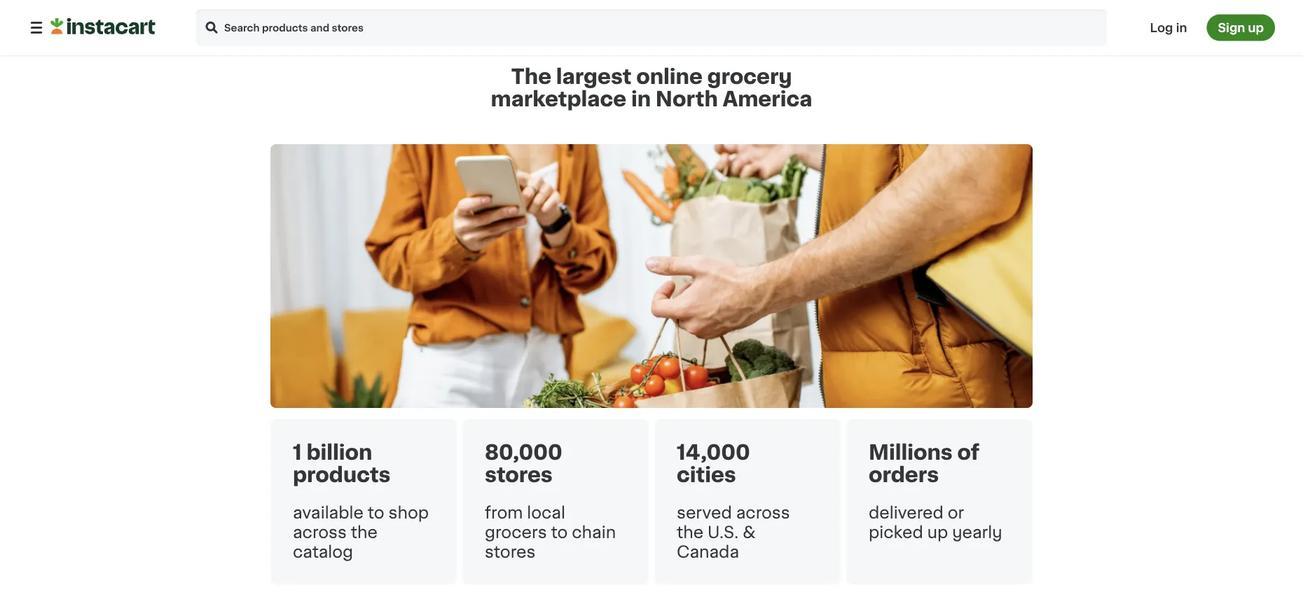 Task type: describe. For each thing, give the bounding box(es) containing it.
log in
[[1150, 22, 1187, 34]]

instacart home image
[[50, 18, 156, 35]]

grocery
[[707, 67, 792, 87]]

online
[[636, 67, 703, 87]]

stores inside 80,000 stores
[[485, 466, 553, 485]]

served
[[677, 505, 732, 522]]

available to shop across the catalog
[[293, 505, 429, 561]]

grocers
[[485, 525, 547, 541]]

the inside served across the u.s. & canada
[[677, 525, 704, 541]]

served across the u.s. & canada
[[677, 505, 790, 561]]

from
[[485, 505, 523, 522]]

log
[[1150, 22, 1173, 34]]

14,000
[[677, 443, 750, 463]]

&
[[743, 525, 756, 541]]

of
[[958, 443, 980, 463]]

orders
[[869, 466, 939, 485]]

the largest online grocery marketplace in north america
[[491, 67, 813, 109]]

largest
[[556, 67, 632, 87]]

80,000 stores
[[485, 443, 563, 485]]

millions of orders
[[869, 443, 980, 485]]

across inside available to shop across the catalog
[[293, 525, 347, 541]]

delivered or picked up yearly
[[869, 505, 1003, 541]]

or
[[948, 505, 964, 522]]

open main menu image
[[28, 19, 45, 36]]

the
[[511, 67, 552, 87]]

sign up
[[1218, 22, 1264, 34]]

sign up button
[[1207, 14, 1275, 41]]

products
[[293, 466, 391, 485]]

1
[[293, 443, 302, 463]]

catalog
[[293, 545, 353, 561]]

u.s.
[[708, 525, 739, 541]]

1 billion products
[[293, 443, 391, 485]]

delivered
[[869, 505, 944, 522]]



Task type: vqa. For each thing, say whether or not it's contained in the screenshot.
the bottom in
yes



Task type: locate. For each thing, give the bounding box(es) containing it.
stores
[[485, 466, 553, 485], [485, 545, 536, 561]]

the
[[351, 525, 378, 541], [677, 525, 704, 541]]

stores down grocers
[[485, 545, 536, 561]]

in down online
[[631, 89, 651, 109]]

sign
[[1218, 22, 1246, 34]]

shop
[[389, 505, 429, 522]]

to down local
[[551, 525, 568, 541]]

up right sign
[[1248, 22, 1264, 34]]

1 horizontal spatial up
[[1248, 22, 1264, 34]]

up inside "delivered or picked up yearly"
[[928, 525, 948, 541]]

the down served
[[677, 525, 704, 541]]

millions
[[869, 443, 953, 463]]

america
[[723, 89, 813, 109]]

marketplace
[[491, 89, 627, 109]]

available
[[293, 505, 364, 522]]

0 horizontal spatial in
[[631, 89, 651, 109]]

1 vertical spatial to
[[551, 525, 568, 541]]

in
[[1176, 22, 1187, 34], [631, 89, 651, 109]]

log in button
[[1146, 14, 1192, 41]]

1 vertical spatial in
[[631, 89, 651, 109]]

up inside button
[[1248, 22, 1264, 34]]

up down or
[[928, 525, 948, 541]]

up
[[1248, 22, 1264, 34], [928, 525, 948, 541]]

to left shop
[[368, 505, 385, 522]]

yearly
[[952, 525, 1003, 541]]

0 vertical spatial across
[[736, 505, 790, 522]]

2 the from the left
[[677, 525, 704, 541]]

in inside button
[[1176, 22, 1187, 34]]

north
[[656, 89, 718, 109]]

to inside from local grocers to chain stores
[[551, 525, 568, 541]]

0 vertical spatial stores
[[485, 466, 553, 485]]

1 vertical spatial across
[[293, 525, 347, 541]]

stores down 80,000
[[485, 466, 553, 485]]

1 horizontal spatial to
[[551, 525, 568, 541]]

1 horizontal spatial across
[[736, 505, 790, 522]]

across inside served across the u.s. & canada
[[736, 505, 790, 522]]

1 vertical spatial up
[[928, 525, 948, 541]]

2 stores from the top
[[485, 545, 536, 561]]

billion
[[307, 443, 372, 463]]

14,000 cities
[[677, 443, 750, 485]]

1 the from the left
[[351, 525, 378, 541]]

the inside available to shop across the catalog
[[351, 525, 378, 541]]

stores inside from local grocers to chain stores
[[485, 545, 536, 561]]

0 vertical spatial up
[[1248, 22, 1264, 34]]

across
[[736, 505, 790, 522], [293, 525, 347, 541]]

0 horizontal spatial up
[[928, 525, 948, 541]]

cities
[[677, 466, 736, 485]]

80,000
[[485, 443, 563, 463]]

Search field
[[195, 8, 1108, 47]]

local
[[527, 505, 565, 522]]

from local grocers to chain stores
[[485, 505, 616, 561]]

in right log
[[1176, 22, 1187, 34]]

to
[[368, 505, 385, 522], [551, 525, 568, 541]]

picked
[[869, 525, 923, 541]]

1 horizontal spatial the
[[677, 525, 704, 541]]

0 horizontal spatial the
[[351, 525, 378, 541]]

0 horizontal spatial across
[[293, 525, 347, 541]]

chain
[[572, 525, 616, 541]]

1 stores from the top
[[485, 466, 553, 485]]

canada
[[677, 545, 739, 561]]

across up &
[[736, 505, 790, 522]]

0 vertical spatial in
[[1176, 22, 1187, 34]]

0 horizontal spatial to
[[368, 505, 385, 522]]

to inside available to shop across the catalog
[[368, 505, 385, 522]]

0 vertical spatial to
[[368, 505, 385, 522]]

in inside the largest online grocery marketplace in north america
[[631, 89, 651, 109]]

1 vertical spatial stores
[[485, 545, 536, 561]]

across up catalog
[[293, 525, 347, 541]]

1 horizontal spatial in
[[1176, 22, 1187, 34]]

the down available
[[351, 525, 378, 541]]

None search field
[[195, 8, 1108, 47]]



